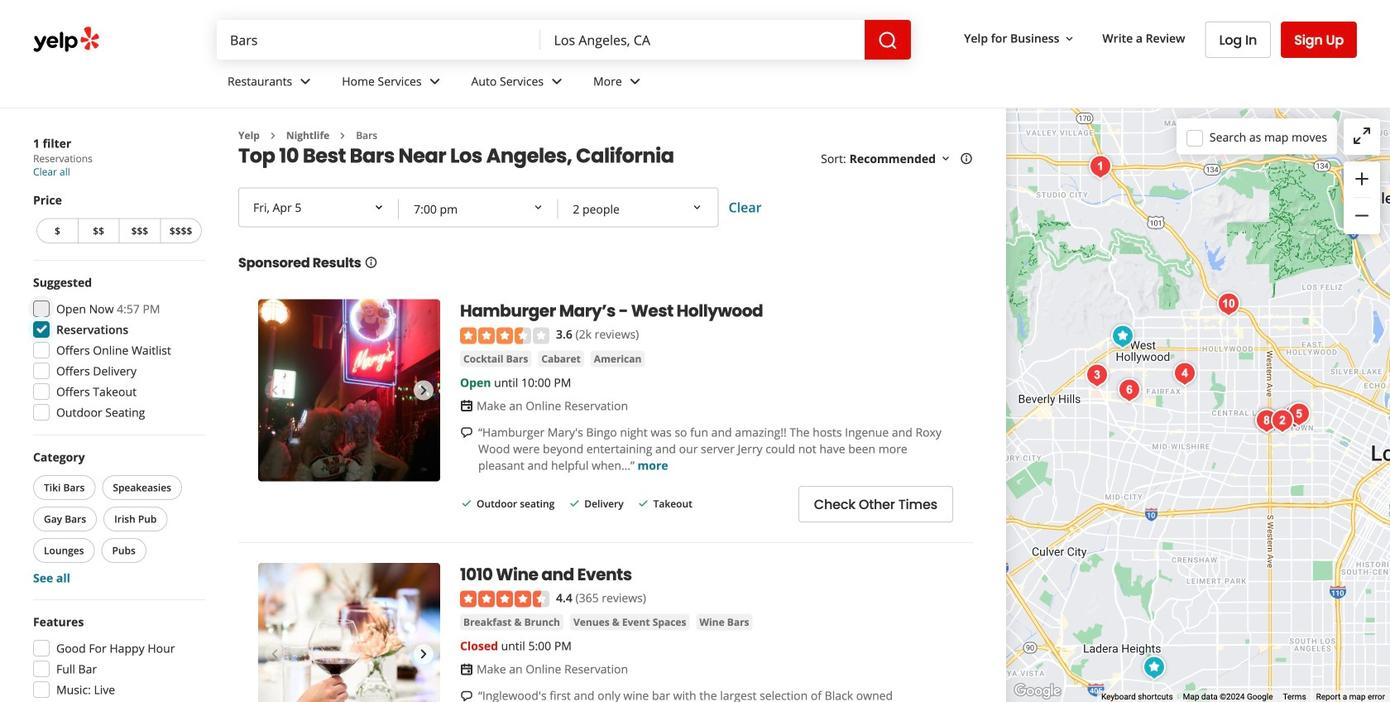 Task type: describe. For each thing, give the bounding box(es) containing it.
address, neighborhood, city, state or zip search field
[[541, 20, 865, 60]]

previous image for hamburger mary's - west hollywood image
[[265, 380, 285, 400]]

juliana los angeles image
[[1279, 399, 1312, 433]]

0 horizontal spatial 1010 wine and events image
[[258, 563, 440, 702]]

16 chevron right v2 image
[[266, 129, 280, 142]]

1 vertical spatial 16 info v2 image
[[365, 256, 378, 269]]

16 chevron down v2 image
[[940, 152, 953, 165]]

16 speech v2 image for next icon
[[460, 690, 474, 702]]

16 speech v2 image for next image
[[460, 426, 474, 439]]

things to do, nail salons, plumbers search field
[[217, 20, 541, 60]]

16 reservation v2 image for next image's 16 speech v2 icon
[[460, 399, 474, 412]]

previous image for the left the 1010 wine and events image
[[265, 644, 285, 664]]

slideshow element for 16 reservation v2 image associated with next image's 16 speech v2 icon
[[258, 299, 440, 481]]

1 24 chevron down v2 image from the left
[[425, 72, 445, 91]]

next image
[[414, 644, 434, 664]]

none field 'address, neighborhood, city, state or zip'
[[541, 20, 865, 60]]

escala image
[[1283, 398, 1316, 431]]

Time field
[[401, 191, 557, 227]]

none field things to do, nail salons, plumbers
[[217, 20, 541, 60]]

3 24 chevron down v2 image from the left
[[626, 72, 646, 91]]



Task type: locate. For each thing, give the bounding box(es) containing it.
zoom out image
[[1353, 206, 1373, 226]]

expand map image
[[1353, 126, 1373, 146]]

2 horizontal spatial 24 chevron down v2 image
[[626, 72, 646, 91]]

2 none field from the left
[[541, 20, 865, 60]]

1 vertical spatial 16 speech v2 image
[[460, 690, 474, 702]]

1010 wine and events image
[[258, 563, 440, 702], [1138, 651, 1171, 684]]

2 24 chevron down v2 image from the left
[[547, 72, 567, 91]]

16 reservation v2 image
[[460, 399, 474, 412], [460, 663, 474, 676]]

16 reservation v2 image right next image
[[460, 399, 474, 412]]

0 horizontal spatial 16 info v2 image
[[365, 256, 378, 269]]

16 info v2 image
[[960, 152, 974, 165], [365, 256, 378, 269]]

hamburger mary's - west hollywood image
[[1107, 320, 1140, 353]]

2 16 speech v2 image from the top
[[460, 690, 474, 702]]

wirtshaus image
[[1169, 357, 1202, 390]]

2 16 checkmark v2 image from the left
[[637, 497, 650, 510]]

None field
[[217, 20, 541, 60], [541, 20, 865, 60]]

1 horizontal spatial 1010 wine and events image
[[1138, 651, 1171, 684]]

next image
[[414, 380, 434, 400]]

hamburger mary's - west hollywood image
[[258, 299, 440, 481]]

1 horizontal spatial 16 info v2 image
[[960, 152, 974, 165]]

16 chevron right v2 image
[[336, 129, 350, 142]]

16 speech v2 image
[[460, 426, 474, 439], [460, 690, 474, 702]]

business categories element
[[214, 60, 1358, 108]]

16 checkmark v2 image
[[568, 497, 581, 510], [637, 497, 650, 510]]

slideshow element
[[258, 299, 440, 481], [258, 563, 440, 702]]

the oak and vine image
[[1387, 163, 1391, 196]]

16 info v2 image right 16 chevron down v2 icon
[[960, 152, 974, 165]]

1 slideshow element from the top
[[258, 299, 440, 481]]

3.6 star rating image
[[460, 327, 550, 344]]

Select a date text field
[[240, 189, 399, 226]]

1 none field from the left
[[217, 20, 541, 60]]

search image
[[878, 31, 898, 51]]

16 reservation v2 image right next icon
[[460, 663, 474, 676]]

16 chevron down v2 image
[[1063, 32, 1077, 45]]

Cover field
[[560, 191, 716, 227]]

2 16 reservation v2 image from the top
[[460, 663, 474, 676]]

0 horizontal spatial 16 checkmark v2 image
[[568, 497, 581, 510]]

2 slideshow element from the top
[[258, 563, 440, 702]]

1 vertical spatial 16 reservation v2 image
[[460, 663, 474, 676]]

google image
[[1011, 681, 1066, 702]]

0 vertical spatial previous image
[[265, 380, 285, 400]]

1 16 speech v2 image from the top
[[460, 426, 474, 439]]

0 horizontal spatial 24 chevron down v2 image
[[425, 72, 445, 91]]

0 vertical spatial 16 reservation v2 image
[[460, 399, 474, 412]]

1 previous image from the top
[[265, 380, 285, 400]]

1 vertical spatial slideshow element
[[258, 563, 440, 702]]

1 horizontal spatial 24 chevron down v2 image
[[547, 72, 567, 91]]

m grill image
[[1251, 404, 1284, 438], [1251, 404, 1284, 438]]

4.4 star rating image
[[460, 591, 550, 607]]

1 vertical spatial previous image
[[265, 644, 285, 664]]

2 previous image from the top
[[265, 644, 285, 664]]

16 checkmark v2 image
[[460, 497, 474, 510]]

previous image
[[265, 380, 285, 400], [265, 644, 285, 664]]

0 vertical spatial 16 speech v2 image
[[460, 426, 474, 439]]

24 chevron down v2 image
[[425, 72, 445, 91], [547, 72, 567, 91], [626, 72, 646, 91]]

24 chevron down v2 image
[[296, 72, 316, 91]]

0 vertical spatial 16 info v2 image
[[960, 152, 974, 165]]

None search field
[[217, 20, 912, 60]]

1 horizontal spatial 16 checkmark v2 image
[[637, 497, 650, 510]]

16 reservation v2 image for 16 speech v2 icon corresponding to next icon
[[460, 663, 474, 676]]

16 info v2 image down select a date text field at left top
[[365, 256, 378, 269]]

seoul salon restaurant & bar image
[[1267, 404, 1300, 438]]

group
[[1345, 161, 1381, 234], [33, 192, 205, 247], [28, 274, 205, 426], [30, 449, 205, 586], [28, 613, 205, 702]]

slideshow element for 16 reservation v2 image for 16 speech v2 icon corresponding to next icon
[[258, 563, 440, 702]]

rden bar & restaurant image
[[1213, 288, 1246, 321]]

the rendition room image
[[1085, 150, 1118, 183]]

granville image
[[1081, 359, 1114, 392]]

map region
[[1007, 108, 1391, 702]]

0 vertical spatial slideshow element
[[258, 299, 440, 481]]

1 16 reservation v2 image from the top
[[460, 399, 474, 412]]

zoom in image
[[1353, 169, 1373, 189]]

el carmen image
[[1114, 374, 1147, 407]]

1 16 checkmark v2 image from the left
[[568, 497, 581, 510]]



Task type: vqa. For each thing, say whether or not it's contained in the screenshot.
Expand map Image
yes



